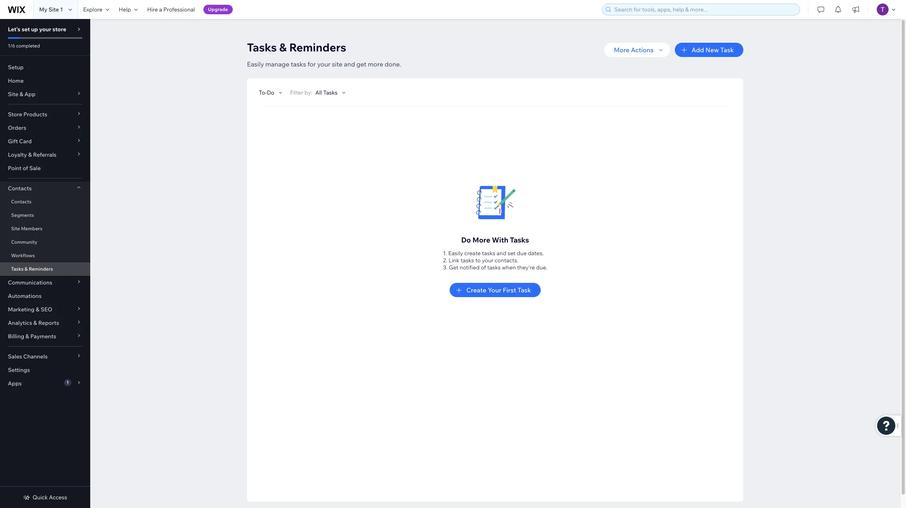 Task type: vqa. For each thing, say whether or not it's contained in the screenshot.
right the Profile
no



Task type: locate. For each thing, give the bounding box(es) containing it.
analytics & reports button
[[0, 316, 90, 330]]

let's
[[8, 26, 20, 33]]

task right first
[[518, 286, 531, 294]]

members
[[21, 226, 42, 232]]

reminders
[[289, 40, 346, 54], [29, 266, 53, 272]]

tasks right all
[[323, 89, 338, 96]]

1 vertical spatial contacts
[[11, 199, 31, 205]]

contacts up segments on the top left
[[11, 199, 31, 205]]

2 vertical spatial site
[[11, 226, 20, 232]]

0 horizontal spatial 1
[[60, 6, 63, 13]]

site right my
[[49, 6, 59, 13]]

0 horizontal spatial more
[[473, 236, 491, 245]]

gift card
[[8, 138, 32, 145]]

create your first task button
[[450, 283, 541, 297]]

seo
[[41, 306, 52, 313]]

0 horizontal spatial task
[[518, 286, 531, 294]]

1 vertical spatial reminders
[[29, 266, 53, 272]]

0 vertical spatial contacts
[[8, 185, 32, 192]]

tasks inside sidebar element
[[11, 266, 24, 272]]

site down "home"
[[8, 91, 18, 98]]

site down segments on the top left
[[11, 226, 20, 232]]

0 horizontal spatial your
[[39, 26, 51, 33]]

1 horizontal spatial reminders
[[289, 40, 346, 54]]

& inside billing & payments dropdown button
[[25, 333, 29, 340]]

1 vertical spatial tasks & reminders
[[11, 266, 53, 272]]

site members link
[[0, 222, 90, 236]]

1 horizontal spatial easily
[[448, 250, 463, 257]]

& left reports
[[33, 320, 37, 327]]

get
[[357, 60, 367, 68]]

1 vertical spatial task
[[518, 286, 531, 294]]

2 vertical spatial your
[[482, 257, 494, 264]]

tasks & reminders up for
[[247, 40, 346, 54]]

reminders up for
[[289, 40, 346, 54]]

set left up
[[22, 26, 30, 33]]

0 vertical spatial do
[[267, 89, 274, 96]]

1 horizontal spatial more
[[614, 46, 630, 54]]

contacts.
[[495, 257, 519, 264]]

tasks down workflows
[[11, 266, 24, 272]]

0 horizontal spatial and
[[344, 60, 355, 68]]

& left seo at left bottom
[[36, 306, 39, 313]]

to
[[476, 257, 481, 264]]

and down with
[[497, 250, 507, 257]]

store
[[52, 26, 66, 33]]

& inside analytics & reports dropdown button
[[33, 320, 37, 327]]

of inside 1. easily create tasks and set due dates. 2. link tasks to your contacts. 3. get notified of tasks when they're due.
[[481, 264, 486, 271]]

easily right 1.
[[448, 250, 463, 257]]

point of sale
[[8, 165, 41, 172]]

more inside button
[[614, 46, 630, 54]]

tasks & reminders up communications
[[11, 266, 53, 272]]

billing & payments
[[8, 333, 56, 340]]

add new task button
[[675, 43, 744, 57]]

by:
[[305, 89, 312, 96]]

0 vertical spatial more
[[614, 46, 630, 54]]

1 vertical spatial do
[[461, 236, 471, 245]]

do up create
[[461, 236, 471, 245]]

your right for
[[317, 60, 331, 68]]

create
[[467, 286, 487, 294]]

reports
[[38, 320, 59, 327]]

easily left manage
[[247, 60, 264, 68]]

1 vertical spatial and
[[497, 250, 507, 257]]

& inside site & app dropdown button
[[20, 91, 23, 98]]

1 vertical spatial set
[[508, 250, 516, 257]]

1 vertical spatial 1
[[67, 380, 69, 385]]

point of sale link
[[0, 162, 90, 175]]

filter by:
[[290, 89, 312, 96]]

more actions button
[[605, 43, 671, 57]]

1 horizontal spatial set
[[508, 250, 516, 257]]

1 vertical spatial of
[[481, 264, 486, 271]]

site for site & app
[[8, 91, 18, 98]]

your right up
[[39, 26, 51, 33]]

automations
[[8, 293, 42, 300]]

& for billing & payments dropdown button
[[25, 333, 29, 340]]

apps
[[8, 380, 22, 387]]

sidebar element
[[0, 19, 90, 508]]

0 vertical spatial easily
[[247, 60, 264, 68]]

hire a professional link
[[142, 0, 200, 19]]

contacts link
[[0, 195, 90, 209]]

your
[[39, 26, 51, 33], [317, 60, 331, 68], [482, 257, 494, 264]]

referrals
[[33, 151, 56, 158]]

1 horizontal spatial task
[[721, 46, 734, 54]]

& inside loyalty & referrals popup button
[[28, 151, 32, 158]]

first
[[503, 286, 516, 294]]

task inside add new task button
[[721, 46, 734, 54]]

and left get
[[344, 60, 355, 68]]

add
[[692, 46, 704, 54]]

set inside sidebar element
[[22, 26, 30, 33]]

and inside 1. easily create tasks and set due dates. 2. link tasks to your contacts. 3. get notified of tasks when they're due.
[[497, 250, 507, 257]]

1 right my
[[60, 6, 63, 13]]

of left sale
[[23, 165, 28, 172]]

1 horizontal spatial your
[[317, 60, 331, 68]]

site & app
[[8, 91, 35, 98]]

access
[[49, 494, 67, 501]]

1.
[[443, 250, 447, 257]]

& down workflows
[[25, 266, 28, 272]]

0 vertical spatial set
[[22, 26, 30, 33]]

& up manage
[[279, 40, 287, 54]]

dates.
[[528, 250, 544, 257]]

1 vertical spatial site
[[8, 91, 18, 98]]

0 horizontal spatial tasks & reminders
[[11, 266, 53, 272]]

1 horizontal spatial do
[[461, 236, 471, 245]]

quick access button
[[23, 494, 67, 501]]

tasks
[[247, 40, 277, 54], [323, 89, 338, 96], [510, 236, 529, 245], [11, 266, 24, 272]]

task right new
[[721, 46, 734, 54]]

0 vertical spatial and
[[344, 60, 355, 68]]

contacts down point of sale
[[8, 185, 32, 192]]

set
[[22, 26, 30, 33], [508, 250, 516, 257]]

contacts for contacts popup button
[[8, 185, 32, 192]]

more up create
[[473, 236, 491, 245]]

reminders down workflows 'link'
[[29, 266, 53, 272]]

1 vertical spatial easily
[[448, 250, 463, 257]]

tasks left to
[[461, 257, 474, 264]]

loyalty
[[8, 151, 27, 158]]

& for tasks & reminders link
[[25, 266, 28, 272]]

card
[[19, 138, 32, 145]]

1 down the settings link on the left bottom of the page
[[67, 380, 69, 385]]

0 horizontal spatial set
[[22, 26, 30, 33]]

communications
[[8, 279, 52, 286]]

Search for tools, apps, help & more... field
[[612, 4, 798, 15]]

sales channels button
[[0, 350, 90, 364]]

set left due
[[508, 250, 516, 257]]

& left app
[[20, 91, 23, 98]]

tasks & reminders inside sidebar element
[[11, 266, 53, 272]]

& right billing
[[25, 333, 29, 340]]

they're
[[517, 264, 535, 271]]

& right loyalty
[[28, 151, 32, 158]]

tasks up manage
[[247, 40, 277, 54]]

0 vertical spatial task
[[721, 46, 734, 54]]

1 horizontal spatial 1
[[67, 380, 69, 385]]

gift
[[8, 138, 18, 145]]

help button
[[114, 0, 142, 19]]

0 horizontal spatial of
[[23, 165, 28, 172]]

& for analytics & reports dropdown button
[[33, 320, 37, 327]]

to-do
[[259, 89, 274, 96]]

easily
[[247, 60, 264, 68], [448, 250, 463, 257]]

your inside 1. easily create tasks and set due dates. 2. link tasks to your contacts. 3. get notified of tasks when they're due.
[[482, 257, 494, 264]]

& inside tasks & reminders link
[[25, 266, 28, 272]]

site inside dropdown button
[[8, 91, 18, 98]]

settings link
[[0, 364, 90, 377]]

0 vertical spatial tasks & reminders
[[247, 40, 346, 54]]

sales
[[8, 353, 22, 360]]

1 horizontal spatial and
[[497, 250, 507, 257]]

& inside marketing & seo dropdown button
[[36, 306, 39, 313]]

your right to
[[482, 257, 494, 264]]

more actions
[[614, 46, 654, 54]]

all
[[316, 89, 322, 96]]

of right to
[[481, 264, 486, 271]]

0 horizontal spatial reminders
[[29, 266, 53, 272]]

and
[[344, 60, 355, 68], [497, 250, 507, 257]]

1
[[60, 6, 63, 13], [67, 380, 69, 385]]

1 horizontal spatial tasks & reminders
[[247, 40, 346, 54]]

contacts inside popup button
[[8, 185, 32, 192]]

1 horizontal spatial of
[[481, 264, 486, 271]]

hire
[[147, 6, 158, 13]]

0 vertical spatial of
[[23, 165, 28, 172]]

more left actions
[[614, 46, 630, 54]]

done.
[[385, 60, 401, 68]]

more
[[614, 46, 630, 54], [473, 236, 491, 245]]

do left filter
[[267, 89, 274, 96]]

3.
[[443, 264, 448, 271]]

0 horizontal spatial do
[[267, 89, 274, 96]]

0 vertical spatial your
[[39, 26, 51, 33]]

filter
[[290, 89, 303, 96]]

add new task
[[692, 46, 734, 54]]

workflows
[[11, 253, 35, 259]]

2 horizontal spatial your
[[482, 257, 494, 264]]

task inside create your first task button
[[518, 286, 531, 294]]

all tasks button
[[316, 89, 347, 96]]

analytics & reports
[[8, 320, 59, 327]]



Task type: describe. For each thing, give the bounding box(es) containing it.
easily inside 1. easily create tasks and set due dates. 2. link tasks to your contacts. 3. get notified of tasks when they're due.
[[448, 250, 463, 257]]

site for site members
[[11, 226, 20, 232]]

sale
[[29, 165, 41, 172]]

quick
[[33, 494, 48, 501]]

tasks & reminders link
[[0, 263, 90, 276]]

1. easily create tasks and set due dates. 2. link tasks to your contacts. 3. get notified of tasks when they're due.
[[443, 250, 548, 271]]

upgrade button
[[203, 5, 233, 14]]

payments
[[30, 333, 56, 340]]

marketing
[[8, 306, 35, 313]]

loyalty & referrals button
[[0, 148, 90, 162]]

point
[[8, 165, 22, 172]]

get
[[449, 264, 459, 271]]

1 inside sidebar element
[[67, 380, 69, 385]]

& for site & app dropdown button
[[20, 91, 23, 98]]

marketing & seo button
[[0, 303, 90, 316]]

quick access
[[33, 494, 67, 501]]

orders button
[[0, 121, 90, 135]]

create your first task
[[467, 286, 531, 294]]

contacts for the contacts link
[[11, 199, 31, 205]]

for
[[308, 60, 316, 68]]

0 horizontal spatial easily
[[247, 60, 264, 68]]

do more with tasks
[[461, 236, 529, 245]]

& for marketing & seo dropdown button
[[36, 306, 39, 313]]

community
[[11, 239, 37, 245]]

store products
[[8, 111, 47, 118]]

store products button
[[0, 108, 90, 121]]

professional
[[163, 6, 195, 13]]

segments
[[11, 212, 34, 218]]

manage
[[265, 60, 289, 68]]

1/6 completed
[[8, 43, 40, 49]]

completed
[[16, 43, 40, 49]]

my
[[39, 6, 47, 13]]

site members
[[11, 226, 42, 232]]

when
[[502, 264, 516, 271]]

a
[[159, 6, 162, 13]]

community link
[[0, 236, 90, 249]]

my site 1
[[39, 6, 63, 13]]

your
[[488, 286, 502, 294]]

billing
[[8, 333, 24, 340]]

0 vertical spatial 1
[[60, 6, 63, 13]]

workflows link
[[0, 249, 90, 263]]

with
[[492, 236, 509, 245]]

more
[[368, 60, 383, 68]]

1/6
[[8, 43, 15, 49]]

upgrade
[[208, 6, 228, 12]]

1 vertical spatial your
[[317, 60, 331, 68]]

tasks left when
[[487, 264, 501, 271]]

tasks up due
[[510, 236, 529, 245]]

& for loyalty & referrals popup button
[[28, 151, 32, 158]]

to-
[[259, 89, 267, 96]]

tasks right to
[[482, 250, 496, 257]]

up
[[31, 26, 38, 33]]

all tasks
[[316, 89, 338, 96]]

hire a professional
[[147, 6, 195, 13]]

site
[[332, 60, 343, 68]]

help
[[119, 6, 131, 13]]

reminders inside sidebar element
[[29, 266, 53, 272]]

contacts button
[[0, 182, 90, 195]]

app
[[24, 91, 35, 98]]

create
[[465, 250, 481, 257]]

1 vertical spatial more
[[473, 236, 491, 245]]

actions
[[631, 46, 654, 54]]

your inside sidebar element
[[39, 26, 51, 33]]

setup link
[[0, 61, 90, 74]]

automations link
[[0, 289, 90, 303]]

channels
[[23, 353, 48, 360]]

set inside 1. easily create tasks and set due dates. 2. link tasks to your contacts. 3. get notified of tasks when they're due.
[[508, 250, 516, 257]]

settings
[[8, 367, 30, 374]]

0 vertical spatial site
[[49, 6, 59, 13]]

explore
[[83, 6, 103, 13]]

gift card button
[[0, 135, 90, 148]]

easily manage tasks for your site and get more done.
[[247, 60, 401, 68]]

of inside point of sale link
[[23, 165, 28, 172]]

due
[[517, 250, 527, 257]]

due.
[[536, 264, 548, 271]]

orders
[[8, 124, 26, 131]]

new
[[706, 46, 719, 54]]

home
[[8, 77, 24, 84]]

to-do button
[[259, 89, 284, 96]]

store
[[8, 111, 22, 118]]

sales channels
[[8, 353, 48, 360]]

let's set up your store
[[8, 26, 66, 33]]

2.
[[443, 257, 448, 264]]

0 vertical spatial reminders
[[289, 40, 346, 54]]

tasks left for
[[291, 60, 306, 68]]

link
[[449, 257, 460, 264]]

notified
[[460, 264, 480, 271]]

loyalty & referrals
[[8, 151, 56, 158]]



